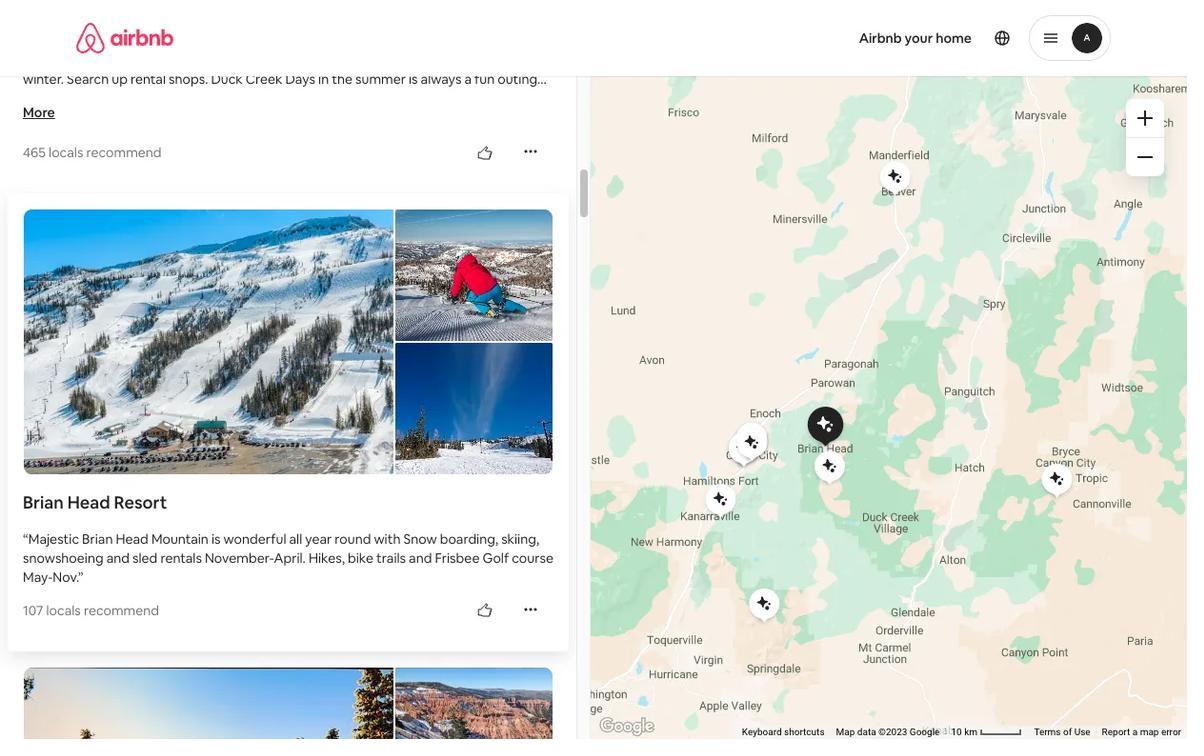 Task type: locate. For each thing, give the bounding box(es) containing it.
0 horizontal spatial brian
[[23, 491, 64, 513]]

more button
[[15, 97, 63, 129]]

majestic
[[28, 530, 79, 548]]

0 horizontal spatial head
[[67, 491, 110, 513]]

boarding,
[[440, 530, 499, 548]]

1 vertical spatial brian
[[82, 530, 113, 548]]

head
[[67, 491, 110, 513], [116, 530, 149, 548]]

recommend right 465
[[86, 144, 162, 161]]

terms of use
[[1034, 727, 1091, 738]]

rentals
[[160, 549, 202, 567]]

and down snow
[[409, 549, 432, 567]]

use
[[1075, 727, 1091, 738]]

brian inside majestic brian head mountain is wonderful all year round with snow boarding, skiing, snowshoeing and sled rentals november-april. hikes, bike trails and frisbee golf course may-nov.
[[82, 530, 113, 548]]

snowshoeing
[[23, 549, 103, 567]]

locals
[[49, 144, 83, 161], [46, 602, 81, 619]]

data
[[858, 727, 876, 738]]

keyboard
[[742, 727, 782, 738]]

locals right 107
[[46, 602, 81, 619]]

locals right 465
[[49, 144, 83, 161]]

more options, brian head resort image
[[523, 602, 538, 617]]

airbnb your home
[[859, 30, 972, 47]]

snow
[[404, 530, 437, 548]]

zoom out image
[[1138, 150, 1153, 165]]

brian down brian head resort
[[82, 530, 113, 548]]

1 horizontal spatial head
[[116, 530, 149, 548]]

1 vertical spatial locals
[[46, 602, 81, 619]]

all
[[289, 530, 302, 548]]

1 vertical spatial head
[[116, 530, 149, 548]]

keyboard shortcuts
[[742, 727, 825, 738]]

recommend down sled
[[84, 602, 159, 619]]

keyboard shortcuts button
[[742, 726, 825, 740]]

recommend for 107 locals recommend
[[84, 602, 159, 619]]

more options, bryce canyon national park image
[[523, 144, 538, 159]]

and left sled
[[106, 549, 130, 567]]

error
[[1162, 727, 1182, 738]]

0 vertical spatial locals
[[49, 144, 83, 161]]

recommend
[[86, 144, 162, 161], [84, 602, 159, 619]]

year
[[305, 530, 332, 548]]

sled
[[132, 549, 158, 567]]

head up majestic
[[67, 491, 110, 513]]

0 horizontal spatial and
[[106, 549, 130, 567]]

10 km
[[952, 727, 980, 738]]

terms of use link
[[1034, 727, 1091, 738]]

1 vertical spatial recommend
[[84, 602, 159, 619]]

mark as helpful, bryce canyon national park image
[[477, 146, 493, 161]]

0 vertical spatial brian
[[23, 491, 64, 513]]

report a map error link
[[1102, 727, 1182, 738]]

1 horizontal spatial and
[[409, 549, 432, 567]]

skiing,
[[501, 530, 540, 548]]

465 locals recommend
[[23, 144, 162, 161]]

brian
[[23, 491, 64, 513], [82, 530, 113, 548]]

wonderful
[[224, 530, 286, 548]]

©2023
[[879, 727, 908, 738]]

may-
[[23, 569, 53, 586]]

0 vertical spatial recommend
[[86, 144, 162, 161]]

locals for 107
[[46, 602, 81, 619]]

km
[[965, 727, 978, 738]]

zoom in image
[[1138, 111, 1153, 126]]

is
[[212, 530, 221, 548]]

head up sled
[[116, 530, 149, 548]]

107
[[23, 602, 43, 619]]

map data ©2023 google
[[836, 727, 940, 738]]

recommend for 465 locals recommend
[[86, 144, 162, 161]]

and
[[106, 549, 130, 567], [409, 549, 432, 567]]

report
[[1102, 727, 1131, 738]]

a
[[1133, 727, 1138, 738]]

map
[[1140, 727, 1159, 738]]

brian up majestic
[[23, 491, 64, 513]]

of
[[1064, 727, 1072, 738]]

1 horizontal spatial brian
[[82, 530, 113, 548]]

google image
[[596, 715, 659, 740]]

head inside majestic brian head mountain is wonderful all year round with snow boarding, skiing, snowshoeing and sled rentals november-april. hikes, bike trails and frisbee golf course may-nov.
[[116, 530, 149, 548]]

10
[[952, 727, 962, 738]]

brian head resort
[[23, 491, 167, 513]]

map region
[[459, 0, 1187, 740]]



Task type: describe. For each thing, give the bounding box(es) containing it.
brian inside brian head resort link
[[23, 491, 64, 513]]

round
[[335, 530, 371, 548]]

frisbee
[[435, 549, 480, 567]]

trails
[[377, 549, 406, 567]]

google
[[910, 727, 940, 738]]

bike
[[348, 549, 374, 567]]

mountain
[[151, 530, 209, 548]]

resort
[[114, 491, 167, 513]]

brian head resort link
[[23, 491, 554, 514]]

april.
[[274, 549, 306, 567]]

0 vertical spatial head
[[67, 491, 110, 513]]

majestic brian head mountain is wonderful all year round with snow boarding, skiing, snowshoeing and sled rentals november-april. hikes, bike trails and frisbee golf course may-nov.
[[23, 530, 554, 586]]

465
[[23, 144, 46, 161]]

terms
[[1034, 727, 1061, 738]]

107 locals recommend
[[23, 602, 159, 619]]

airbnb
[[859, 30, 902, 47]]

november-
[[205, 549, 274, 567]]

shortcuts
[[784, 727, 825, 738]]

airbnb your home link
[[848, 18, 984, 58]]

nov.
[[53, 569, 78, 586]]

course
[[512, 549, 554, 567]]

2 and from the left
[[409, 549, 432, 567]]

golf
[[483, 549, 509, 567]]

your
[[905, 30, 933, 47]]

report a map error
[[1102, 727, 1182, 738]]

more
[[23, 104, 55, 121]]

hikes,
[[309, 549, 345, 567]]

with
[[374, 530, 401, 548]]

locals for 465
[[49, 144, 83, 161]]

10 km button
[[946, 726, 1029, 740]]

mark as helpful, brian head resort image
[[477, 603, 493, 619]]

1 and from the left
[[106, 549, 130, 567]]

profile element
[[617, 0, 1111, 76]]

map
[[836, 727, 855, 738]]

home
[[936, 30, 972, 47]]



Task type: vqa. For each thing, say whether or not it's contained in the screenshot.
"465 locals recommend" at top
yes



